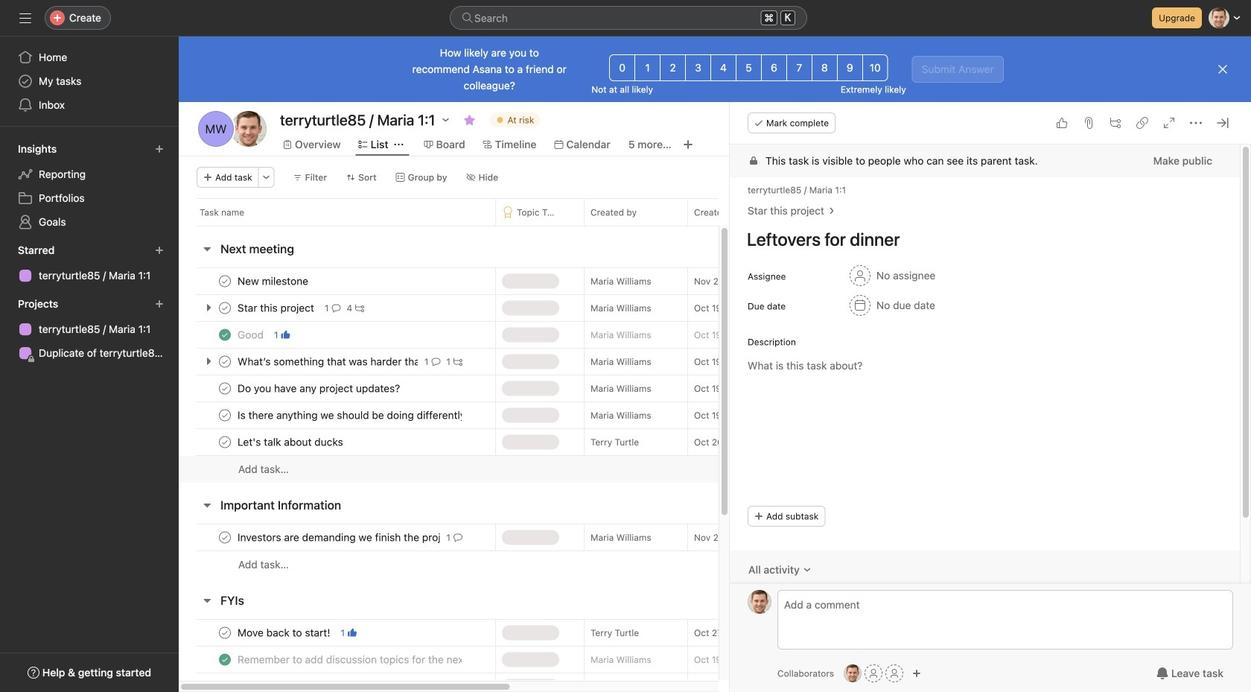 Task type: locate. For each thing, give the bounding box(es) containing it.
copy task link image
[[1137, 117, 1149, 129]]

Task name text field
[[235, 274, 313, 289], [235, 301, 319, 316], [235, 354, 419, 369], [235, 435, 348, 450], [235, 530, 441, 545], [235, 652, 463, 667]]

mark complete checkbox for new milestone cell
[[216, 272, 234, 290]]

1 vertical spatial mark complete image
[[216, 380, 234, 397]]

option group
[[610, 54, 889, 81]]

2 task name text field from the top
[[235, 381, 405, 396]]

mark complete checkbox inside do you have any project updates? cell
[[216, 380, 234, 397]]

row
[[179, 198, 1053, 226], [197, 225, 1035, 226], [179, 267, 1053, 295], [179, 294, 1053, 322], [179, 321, 1053, 349], [179, 348, 1053, 376], [179, 375, 1053, 402], [179, 402, 1053, 429], [179, 428, 1053, 456], [179, 455, 1053, 483], [179, 524, 1053, 551], [179, 551, 1053, 578], [179, 619, 1053, 647], [179, 646, 1053, 674], [179, 673, 1053, 692]]

is there anything we should be doing differently? cell
[[179, 402, 495, 429]]

task name text field inside good cell
[[235, 327, 268, 342]]

4 task name text field from the top
[[235, 625, 335, 640]]

task name text field for mark complete option in the investors are demanding we finish the project soon!! cell
[[235, 530, 441, 545]]

5 mark complete image from the top
[[216, 529, 234, 546]]

Completed checkbox
[[216, 326, 234, 344], [216, 651, 234, 669]]

0 likes. click to like this task image
[[1056, 117, 1068, 129]]

mark complete image
[[216, 299, 234, 317], [216, 380, 234, 397], [216, 624, 234, 642]]

2 task name text field from the top
[[235, 301, 319, 316]]

1 vertical spatial completed image
[[216, 678, 234, 692]]

1 mark complete image from the top
[[216, 299, 234, 317]]

2 mark complete image from the top
[[216, 380, 234, 397]]

4 mark complete checkbox from the top
[[216, 406, 234, 424]]

3 task name text field from the top
[[235, 354, 419, 369]]

task name text field down do you have any project updates? cell
[[235, 408, 463, 423]]

1 remember to add discussion topics for the next meeting cell from the top
[[179, 646, 495, 674]]

2 vertical spatial collapse task list for this group image
[[201, 595, 213, 606]]

3 task name text field from the top
[[235, 408, 463, 423]]

mark complete image for task name text field within the do you have any project updates? cell
[[216, 380, 234, 397]]

0 vertical spatial mark complete checkbox
[[216, 380, 234, 397]]

mark complete checkbox for investors are demanding we finish the project soon!! cell
[[216, 529, 234, 546]]

main content
[[730, 145, 1240, 657]]

task name text field inside new milestone cell
[[235, 274, 313, 289]]

None radio
[[660, 54, 686, 81], [736, 54, 762, 81], [761, 54, 787, 81], [787, 54, 813, 81], [812, 54, 838, 81], [863, 54, 889, 81], [660, 54, 686, 81], [736, 54, 762, 81], [761, 54, 787, 81], [787, 54, 813, 81], [812, 54, 838, 81], [863, 54, 889, 81]]

2 mark complete checkbox from the top
[[216, 299, 234, 317]]

completed image down completed icon
[[216, 678, 234, 692]]

task name text field for good cell
[[235, 327, 268, 342]]

1 horizontal spatial 1 comment image
[[454, 533, 463, 542]]

0 vertical spatial collapse task list for this group image
[[201, 243, 213, 255]]

cell
[[895, 348, 999, 376]]

2 mark complete checkbox from the top
[[216, 433, 234, 451]]

task name text field down the what's something that was harder than expected? cell
[[235, 381, 405, 396]]

3 mark complete checkbox from the top
[[216, 624, 234, 642]]

task name text field left 1 like. you liked this task image
[[235, 327, 268, 342]]

expand subtask list for the task star this project image
[[203, 302, 215, 314]]

task name text field inside the let's talk about ducks cell
[[235, 435, 348, 450]]

2 completed checkbox from the top
[[216, 651, 234, 669]]

task name text field inside do you have any project updates? cell
[[235, 381, 405, 396]]

remember to add discussion topics for the next meeting cell
[[179, 646, 495, 674], [179, 673, 495, 692]]

4 mark complete image from the top
[[216, 433, 234, 451]]

add tab image
[[682, 139, 694, 150]]

task name text field inside 'remember to add discussion topics for the next meeting' cell
[[235, 652, 463, 667]]

0 horizontal spatial add or remove collaborators image
[[844, 665, 862, 682]]

mark complete checkbox for do you have any project updates? cell
[[216, 380, 234, 397]]

1 mark complete checkbox from the top
[[216, 272, 234, 290]]

1 vertical spatial completed checkbox
[[216, 651, 234, 669]]

1 task name text field from the top
[[235, 327, 268, 342]]

5 task name text field from the top
[[235, 530, 441, 545]]

insights element
[[0, 136, 179, 237]]

investors are demanding we finish the project soon!! cell
[[179, 524, 495, 551]]

completed image for task name text field in the good cell
[[216, 326, 234, 344]]

mark complete image
[[216, 272, 234, 290], [216, 353, 234, 371], [216, 406, 234, 424], [216, 433, 234, 451], [216, 529, 234, 546]]

completed image for 1st task name text field from the bottom
[[216, 678, 234, 692]]

None field
[[450, 6, 808, 30]]

new milestone cell
[[179, 267, 495, 295]]

open user profile image
[[748, 590, 772, 614]]

header important information tree grid
[[179, 524, 1053, 578]]

task name text field for is there anything we should be doing differently? cell
[[235, 408, 463, 423]]

mark complete image for mark complete option within new milestone cell
[[216, 272, 234, 290]]

task name text field inside is there anything we should be doing differently? cell
[[235, 408, 463, 423]]

completed checkbox up completed option
[[216, 651, 234, 669]]

add subtask image
[[1110, 117, 1122, 129]]

2 vertical spatial mark complete image
[[216, 624, 234, 642]]

1 mark complete image from the top
[[216, 272, 234, 290]]

task name text field left 1 like. you liked this task icon
[[235, 625, 335, 640]]

0 horizontal spatial 1 comment image
[[432, 357, 441, 366]]

task name text field for do you have any project updates? cell
[[235, 381, 405, 396]]

mark complete checkbox inside move back to start! cell
[[216, 624, 234, 642]]

3 mark complete checkbox from the top
[[216, 353, 234, 371]]

add items to starred image
[[155, 246, 164, 255]]

0 vertical spatial 1 comment image
[[432, 357, 441, 366]]

task name text field inside move back to start! cell
[[235, 625, 335, 640]]

2 vertical spatial mark complete checkbox
[[216, 624, 234, 642]]

creation date for remember to add discussion topics for the next meeting cell
[[688, 673, 792, 692]]

close details image
[[1217, 117, 1229, 129]]

1 collapse task list for this group image from the top
[[201, 243, 213, 255]]

mark complete image inside do you have any project updates? cell
[[216, 380, 234, 397]]

remember to add discussion topics for the next meeting cell down move back to start! cell
[[179, 673, 495, 692]]

mark complete checkbox inside investors are demanding we finish the project soon!! cell
[[216, 529, 234, 546]]

None radio
[[610, 54, 636, 81], [635, 54, 661, 81], [686, 54, 712, 81], [711, 54, 737, 81], [837, 54, 863, 81], [610, 54, 636, 81], [635, 54, 661, 81], [686, 54, 712, 81], [711, 54, 737, 81], [837, 54, 863, 81]]

1 vertical spatial collapse task list for this group image
[[201, 499, 213, 511]]

global element
[[0, 37, 179, 126]]

1 completed checkbox from the top
[[216, 326, 234, 344]]

0 vertical spatial completed checkbox
[[216, 326, 234, 344]]

completed image
[[216, 326, 234, 344], [216, 678, 234, 692]]

remove from starred image
[[464, 114, 476, 126]]

mark complete image inside new milestone cell
[[216, 272, 234, 290]]

Mark complete checkbox
[[216, 272, 234, 290], [216, 299, 234, 317], [216, 353, 234, 371], [216, 406, 234, 424], [216, 529, 234, 546]]

new project or portfolio image
[[155, 300, 164, 308]]

1 task name text field from the top
[[235, 274, 313, 289]]

6 task name text field from the top
[[235, 652, 463, 667]]

1 vertical spatial 1 comment image
[[454, 533, 463, 542]]

move back to start! cell
[[179, 619, 495, 647]]

2 mark complete image from the top
[[216, 353, 234, 371]]

3 mark complete image from the top
[[216, 406, 234, 424]]

4 task name text field from the top
[[235, 435, 348, 450]]

Search tasks, projects, and more text field
[[450, 6, 808, 30]]

mark complete checkbox inside is there anything we should be doing differently? cell
[[216, 406, 234, 424]]

mark complete checkbox inside the let's talk about ducks cell
[[216, 433, 234, 451]]

add or remove collaborators image
[[844, 665, 862, 682], [913, 669, 922, 678]]

1 vertical spatial mark complete checkbox
[[216, 433, 234, 451]]

completed image left 1 like. you liked this task image
[[216, 326, 234, 344]]

Task name text field
[[235, 327, 268, 342], [235, 381, 405, 396], [235, 408, 463, 423], [235, 625, 335, 640], [235, 679, 463, 692]]

completed checkbox left 1 like. you liked this task image
[[216, 326, 234, 344]]

task name text field down 1 like. you liked this task icon
[[235, 679, 463, 692]]

2 completed image from the top
[[216, 678, 234, 692]]

completed image inside header fyis tree grid
[[216, 678, 234, 692]]

task name text field inside star this project cell
[[235, 301, 319, 316]]

mark complete image for mark complete option in the investors are demanding we finish the project soon!! cell
[[216, 529, 234, 546]]

2 collapse task list for this group image from the top
[[201, 499, 213, 511]]

mark complete checkbox for the let's talk about ducks cell
[[216, 433, 234, 451]]

let's talk about ducks cell
[[179, 428, 495, 456]]

3 mark complete image from the top
[[216, 624, 234, 642]]

hide sidebar image
[[19, 12, 31, 24]]

1 mark complete checkbox from the top
[[216, 380, 234, 397]]

leftovers for dinner dialog
[[730, 102, 1252, 692]]

collapse task list for this group image
[[201, 243, 213, 255], [201, 499, 213, 511], [201, 595, 213, 606]]

mark complete image inside is there anything we should be doing differently? cell
[[216, 406, 234, 424]]

1 like. you liked this task image
[[281, 330, 290, 339]]

1 comment image
[[432, 357, 441, 366], [454, 533, 463, 542]]

remember to add discussion topics for the next meeting cell down 1 like. you liked this task icon
[[179, 646, 495, 674]]

1 completed image from the top
[[216, 326, 234, 344]]

task name text field for mark complete checkbox inside the let's talk about ducks cell
[[235, 435, 348, 450]]

0 vertical spatial completed image
[[216, 326, 234, 344]]

task name text field inside investors are demanding we finish the project soon!! cell
[[235, 530, 441, 545]]

Mark complete checkbox
[[216, 380, 234, 397], [216, 433, 234, 451], [216, 624, 234, 642]]

mark complete image for mark complete option within is there anything we should be doing differently? cell
[[216, 406, 234, 424]]

5 mark complete checkbox from the top
[[216, 529, 234, 546]]

0 vertical spatial mark complete image
[[216, 299, 234, 317]]

mark complete checkbox inside new milestone cell
[[216, 272, 234, 290]]

mark complete image inside the let's talk about ducks cell
[[216, 433, 234, 451]]

more actions for this task image
[[1191, 117, 1202, 129]]



Task type: vqa. For each thing, say whether or not it's contained in the screenshot.
Search
no



Task type: describe. For each thing, give the bounding box(es) containing it.
all activity image
[[803, 565, 812, 574]]

completed checkbox inside good cell
[[216, 326, 234, 344]]

4 subtasks image
[[356, 304, 365, 313]]

header next meeting tree grid
[[179, 267, 1053, 483]]

1 comment image inside the what's something that was harder than expected? cell
[[432, 357, 441, 366]]

main content inside leftovers for dinner dialog
[[730, 145, 1240, 657]]

task name text field inside the what's something that was harder than expected? cell
[[235, 354, 419, 369]]

completed image
[[216, 651, 234, 669]]

tab actions image
[[395, 140, 403, 149]]

full screen image
[[1164, 117, 1176, 129]]

1 comment image
[[332, 304, 341, 313]]

attachments: add a file to this task, leftovers for dinner image
[[1083, 117, 1095, 129]]

1 comment image inside investors are demanding we finish the project soon!! cell
[[454, 533, 463, 542]]

Completed checkbox
[[216, 678, 234, 692]]

new insights image
[[155, 145, 164, 153]]

collapse task list for this group image for mark complete option within new milestone cell
[[201, 243, 213, 255]]

projects element
[[0, 291, 179, 368]]

task name text field for mark complete option within new milestone cell
[[235, 274, 313, 289]]

mark complete checkbox inside the what's something that was harder than expected? cell
[[216, 353, 234, 371]]

dismiss image
[[1217, 63, 1229, 75]]

good cell
[[179, 321, 495, 349]]

task name text field for move back to start! cell
[[235, 625, 335, 640]]

task name text field for first completed checkbox from the bottom of the page
[[235, 652, 463, 667]]

mark complete checkbox inside star this project cell
[[216, 299, 234, 317]]

mark complete image for task name text field inside move back to start! cell
[[216, 624, 234, 642]]

header fyis tree grid
[[179, 619, 1053, 692]]

2 remember to add discussion topics for the next meeting cell from the top
[[179, 673, 495, 692]]

1 subtask image
[[454, 357, 463, 366]]

starred element
[[0, 237, 179, 291]]

5 task name text field from the top
[[235, 679, 463, 692]]

mark complete checkbox for is there anything we should be doing differently? cell
[[216, 406, 234, 424]]

mark complete checkbox for move back to start! cell
[[216, 624, 234, 642]]

1 horizontal spatial add or remove collaborators image
[[913, 669, 922, 678]]

Task Name text field
[[738, 222, 1223, 256]]

1 like. you liked this task image
[[348, 628, 357, 637]]

do you have any project updates? cell
[[179, 375, 495, 402]]

collapse task list for this group image for mark complete option in the investors are demanding we finish the project soon!! cell
[[201, 499, 213, 511]]

expand subtask list for the task what's something that was harder than expected? image
[[203, 355, 215, 367]]

mark complete image for mark complete option in the the what's something that was harder than expected? cell
[[216, 353, 234, 371]]

star this project cell
[[179, 294, 495, 322]]

3 collapse task list for this group image from the top
[[201, 595, 213, 606]]

what's something that was harder than expected? cell
[[179, 348, 495, 376]]

more actions image
[[262, 173, 271, 182]]



